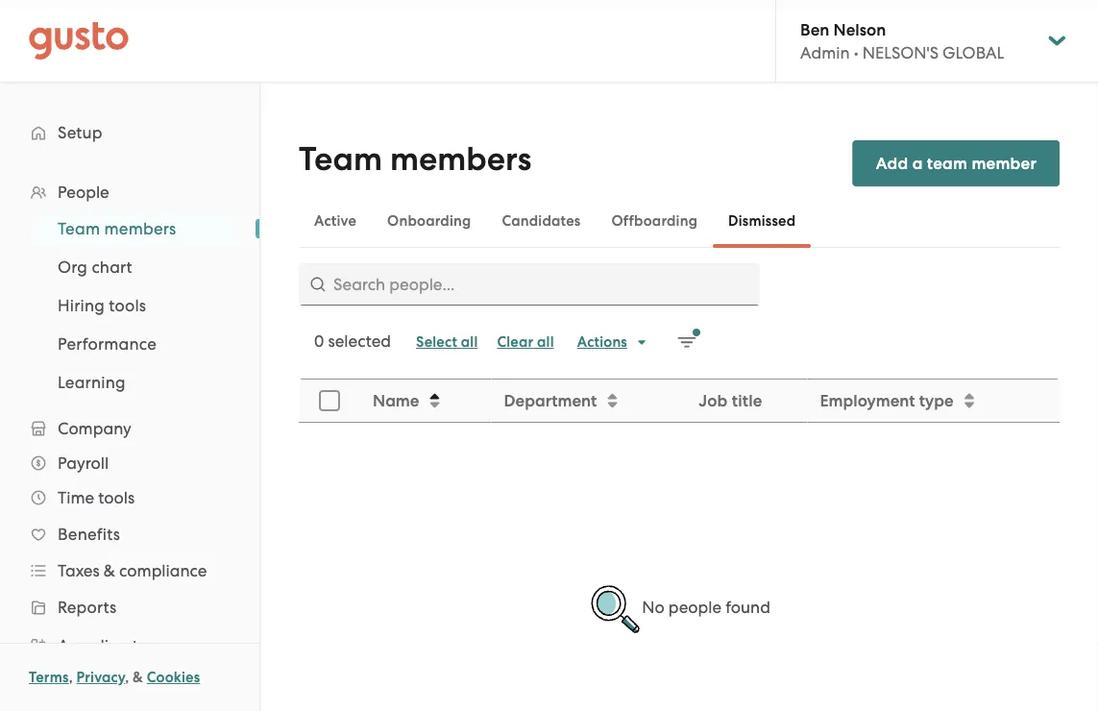 Task type: vqa. For each thing, say whether or not it's contained in the screenshot.
and within the 2 . They sign up and run their first paid payroll
no



Task type: locate. For each thing, give the bounding box(es) containing it.
clear all
[[498, 334, 555, 351]]

team members
[[299, 140, 532, 179], [58, 219, 176, 238]]

1 horizontal spatial ,
[[125, 669, 129, 687]]

company button
[[19, 412, 240, 446]]

setup link
[[19, 115, 240, 150]]

nelson's
[[863, 43, 939, 62]]

all right select
[[461, 334, 478, 351]]

no
[[642, 598, 665, 617]]

1 horizontal spatial all
[[538, 334, 555, 351]]

tools down org chart link
[[109, 296, 146, 315]]

all right 'clear'
[[538, 334, 555, 351]]

a
[[913, 153, 924, 173]]

clear
[[498, 334, 534, 351]]

1 vertical spatial members
[[104, 219, 176, 238]]

offboarding
[[612, 212, 698, 230]]

0 vertical spatial &
[[104, 562, 115, 581]]

found
[[726, 598, 771, 617]]

1 horizontal spatial members
[[390, 140, 532, 179]]

directory
[[94, 637, 163, 656]]

,
[[69, 669, 73, 687], [125, 669, 129, 687]]

new notifications image
[[678, 329, 701, 352]]

Search people... field
[[299, 263, 761, 306]]

0 vertical spatial tools
[[109, 296, 146, 315]]

performance
[[58, 335, 157, 354]]

candidates
[[502, 212, 581, 230]]

add
[[877, 153, 909, 173]]

time tools button
[[19, 481, 240, 515]]

people
[[669, 598, 722, 617]]

all inside button
[[461, 334, 478, 351]]

1 , from the left
[[69, 669, 73, 687]]

, left privacy
[[69, 669, 73, 687]]

employment type
[[821, 391, 955, 411]]

list
[[0, 175, 260, 712], [0, 210, 260, 402]]

performance link
[[35, 327, 240, 362]]

payroll button
[[19, 446, 240, 481]]

terms link
[[29, 669, 69, 687]]

2 all from the left
[[538, 334, 555, 351]]

app
[[58, 637, 90, 656]]

all for select all
[[461, 334, 478, 351]]

hiring tools link
[[35, 288, 240, 323]]

0
[[314, 332, 324, 351]]

add a team member button
[[854, 140, 1061, 187]]

tools inside 'dropdown button'
[[98, 488, 135, 508]]

1 horizontal spatial &
[[133, 669, 143, 687]]

0 horizontal spatial members
[[104, 219, 176, 238]]

1 list from the top
[[0, 175, 260, 712]]

0 horizontal spatial team
[[58, 219, 100, 238]]

all
[[461, 334, 478, 351], [538, 334, 555, 351]]

team up active
[[299, 140, 383, 179]]

Select all rows on this page checkbox
[[309, 380, 351, 422]]

tools
[[109, 296, 146, 315], [98, 488, 135, 508]]

tools for time tools
[[98, 488, 135, 508]]

1 vertical spatial tools
[[98, 488, 135, 508]]

& right the taxes
[[104, 562, 115, 581]]

select all
[[416, 334, 478, 351]]

1 horizontal spatial team members
[[299, 140, 532, 179]]

team down people
[[58, 219, 100, 238]]

team members up onboarding button
[[299, 140, 532, 179]]

0 vertical spatial team
[[299, 140, 383, 179]]

0 horizontal spatial team members
[[58, 219, 176, 238]]

1 vertical spatial team
[[58, 219, 100, 238]]

org
[[58, 258, 88, 277]]

offboarding button
[[597, 198, 714, 244]]

people
[[58, 183, 109, 202]]

people button
[[19, 175, 240, 210]]

ben
[[801, 19, 830, 39]]

active button
[[299, 198, 372, 244]]

compliance
[[119, 562, 207, 581]]

team inside 'link'
[[58, 219, 100, 238]]

name button
[[362, 381, 491, 421]]

0 horizontal spatial all
[[461, 334, 478, 351]]

list containing team members
[[0, 210, 260, 402]]

all inside button
[[538, 334, 555, 351]]

•
[[855, 43, 859, 62]]

list containing people
[[0, 175, 260, 712]]

benefits
[[58, 525, 120, 544]]

0 horizontal spatial &
[[104, 562, 115, 581]]

members down people dropdown button
[[104, 219, 176, 238]]

& down app directory link
[[133, 669, 143, 687]]

members up onboarding button
[[390, 140, 532, 179]]

tools down payroll dropdown button
[[98, 488, 135, 508]]

members
[[390, 140, 532, 179], [104, 219, 176, 238]]

1 horizontal spatial team
[[299, 140, 383, 179]]

candidates button
[[487, 198, 597, 244]]

team
[[299, 140, 383, 179], [58, 219, 100, 238]]

2 , from the left
[[125, 669, 129, 687]]

2 list from the top
[[0, 210, 260, 402]]

time
[[58, 488, 94, 508]]

1 all from the left
[[461, 334, 478, 351]]

team members down people dropdown button
[[58, 219, 176, 238]]

&
[[104, 562, 115, 581], [133, 669, 143, 687]]

0 horizontal spatial ,
[[69, 669, 73, 687]]

team members inside 'link'
[[58, 219, 176, 238]]

global
[[943, 43, 1005, 62]]

, down directory
[[125, 669, 129, 687]]

company
[[58, 419, 131, 438]]

reports link
[[19, 590, 240, 625]]

actions button
[[568, 327, 659, 358]]

1 vertical spatial team members
[[58, 219, 176, 238]]



Task type: describe. For each thing, give the bounding box(es) containing it.
0 selected
[[314, 332, 391, 351]]

setup
[[58, 123, 103, 142]]

time tools
[[58, 488, 135, 508]]

members inside 'link'
[[104, 219, 176, 238]]

ben nelson admin • nelson's global
[[801, 19, 1005, 62]]

learning
[[58, 373, 126, 392]]

hiring tools
[[58, 296, 146, 315]]

nelson
[[834, 19, 887, 39]]

1 vertical spatial &
[[133, 669, 143, 687]]

payroll
[[58, 454, 109, 473]]

privacy link
[[76, 669, 125, 687]]

member
[[972, 153, 1037, 173]]

hiring
[[58, 296, 105, 315]]

taxes & compliance
[[58, 562, 207, 581]]

0 vertical spatial team members
[[299, 140, 532, 179]]

& inside dropdown button
[[104, 562, 115, 581]]

selected
[[328, 332, 391, 351]]

taxes
[[58, 562, 100, 581]]

team
[[928, 153, 968, 173]]

name
[[373, 391, 420, 411]]

org chart
[[58, 258, 133, 277]]

clear all button
[[488, 327, 564, 358]]

team members link
[[35, 212, 240, 246]]

tools for hiring tools
[[109, 296, 146, 315]]

cookies
[[147, 669, 200, 687]]

benefits link
[[19, 517, 240, 552]]

admin
[[801, 43, 850, 62]]

employment
[[821, 391, 916, 411]]

dismissed button
[[714, 198, 812, 244]]

active
[[314, 212, 357, 230]]

all for clear all
[[538, 334, 555, 351]]

select all button
[[407, 327, 488, 358]]

app directory link
[[19, 629, 240, 663]]

privacy
[[76, 669, 125, 687]]

type
[[920, 391, 955, 411]]

employment type button
[[809, 381, 1060, 421]]

actions
[[578, 334, 628, 351]]

department button
[[493, 381, 687, 421]]

onboarding button
[[372, 198, 487, 244]]

add a team member
[[877, 153, 1037, 173]]

0 selected status
[[314, 332, 391, 351]]

department
[[504, 391, 597, 411]]

select
[[416, 334, 458, 351]]

job
[[699, 391, 728, 411]]

org chart link
[[35, 250, 240, 285]]

dismissed
[[729, 212, 796, 230]]

taxes & compliance button
[[19, 554, 240, 588]]

team members tab list
[[299, 194, 1061, 248]]

gusto navigation element
[[0, 83, 260, 712]]

app directory
[[58, 637, 163, 656]]

home image
[[29, 22, 129, 60]]

no people found
[[642, 598, 771, 617]]

0 vertical spatial members
[[390, 140, 532, 179]]

reports
[[58, 598, 117, 617]]

learning link
[[35, 365, 240, 400]]

title
[[732, 391, 763, 411]]

terms
[[29, 669, 69, 687]]

terms , privacy , & cookies
[[29, 669, 200, 687]]

onboarding
[[388, 212, 472, 230]]

cookies button
[[147, 666, 200, 689]]

job title
[[699, 391, 763, 411]]

chart
[[92, 258, 133, 277]]



